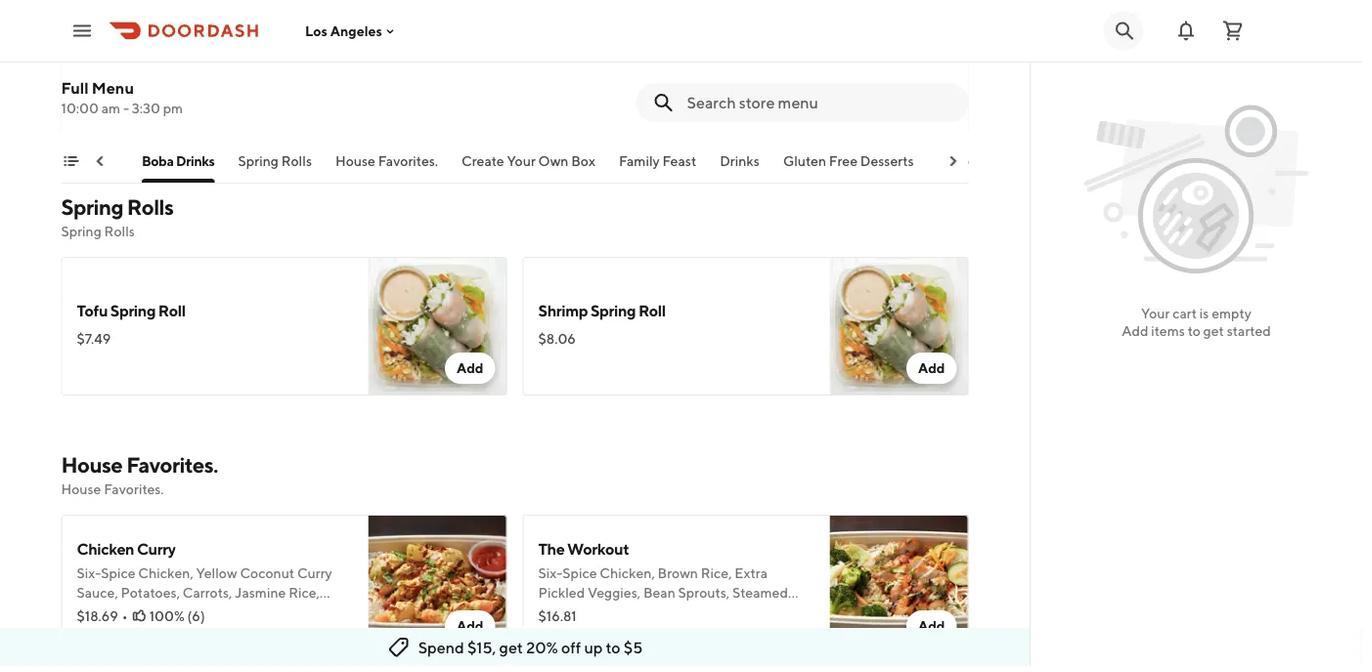 Task type: vqa. For each thing, say whether or not it's contained in the screenshot.
Stores
no



Task type: describe. For each thing, give the bounding box(es) containing it.
gluten free desserts
[[783, 153, 914, 169]]

pumpkin
[[538, 44, 601, 62]]

am
[[101, 100, 120, 116]]

create your own box
[[462, 153, 596, 169]]

notification bell image
[[1175, 19, 1198, 43]]

1 drinks from the left
[[176, 153, 215, 169]]

gluten free desserts button
[[783, 152, 914, 183]]

$7.44
[[77, 73, 111, 89]]

menu
[[92, 79, 134, 97]]

own
[[538, 153, 569, 169]]

rice,
[[701, 566, 732, 582]]

$16.81
[[538, 609, 577, 625]]

shrimp spring roll image
[[830, 257, 969, 396]]

fresh
[[596, 605, 631, 621]]

chicken curry
[[77, 540, 176, 559]]

100% (6)
[[149, 609, 205, 625]]

pumpkin spice boba image
[[830, 0, 969, 138]]

desserts
[[860, 153, 914, 169]]

spring inside button
[[238, 153, 279, 169]]

curry
[[137, 540, 176, 559]]

(6)
[[187, 609, 205, 625]]

chicken,
[[600, 566, 655, 582]]

1 vertical spatial get
[[499, 639, 523, 658]]

sauces for your home
[[937, 153, 1073, 169]]

pm
[[163, 100, 183, 116]]

get inside your cart is empty add items to get started
[[1204, 323, 1224, 339]]

to for items
[[1188, 323, 1201, 339]]

show menu categories image
[[63, 154, 79, 169]]

popular items
[[32, 153, 118, 169]]

favorites. for house favorites.
[[378, 153, 438, 169]]

vietnamese
[[77, 44, 159, 62]]

the workout image
[[830, 515, 969, 654]]

los angeles
[[305, 23, 382, 39]]

is
[[1200, 306, 1209, 322]]

10:00
[[61, 100, 99, 116]]

roll for tofu spring roll
[[158, 302, 185, 320]]

0 items, open order cart image
[[1222, 19, 1245, 43]]

steamed
[[733, 585, 788, 601]]

your cart is empty add items to get started
[[1122, 306, 1271, 339]]

boba drinks
[[142, 153, 215, 169]]

house favorites.
[[335, 153, 438, 169]]

scroll menu navigation left image
[[92, 154, 108, 169]]

shrimp
[[538, 302, 588, 320]]

bean
[[643, 585, 676, 601]]

house for house favorites.
[[335, 153, 375, 169]]

2 vertical spatial rolls
[[104, 223, 135, 240]]

2 vertical spatial favorites.
[[104, 482, 164, 498]]

veggies,
[[588, 585, 641, 601]]

box
[[571, 153, 596, 169]]

free
[[829, 153, 858, 169]]

open menu image
[[70, 19, 94, 43]]

brown
[[658, 566, 698, 582]]

roll for shrimp spring roll
[[639, 302, 666, 320]]

your
[[1004, 153, 1032, 169]]

scroll menu navigation right image
[[945, 154, 961, 169]]

house for house favorites. house favorites.
[[61, 453, 123, 478]]

house favorites. button
[[335, 152, 438, 183]]

0 horizontal spatial boba
[[142, 153, 174, 169]]

popular items button
[[32, 152, 118, 183]]

-
[[123, 100, 129, 116]]

to for up
[[606, 639, 621, 658]]

for
[[984, 153, 1002, 169]]

up
[[584, 639, 603, 658]]

the
[[538, 540, 565, 559]]

1 horizontal spatial boba
[[246, 44, 282, 62]]

sprouts,
[[678, 585, 730, 601]]

broccoli,
[[538, 605, 593, 621]]

items
[[1151, 323, 1185, 339]]

$7.49
[[77, 331, 111, 347]]

spend
[[418, 639, 464, 658]]

popular
[[32, 153, 81, 169]]

chicken
[[77, 540, 134, 559]]

tofu spring roll image
[[368, 257, 507, 396]]

los
[[305, 23, 328, 39]]

$15,
[[467, 639, 496, 658]]

sauces for your home button
[[937, 152, 1073, 183]]

add for chicken curry
[[457, 619, 484, 635]]

herbs,
[[633, 605, 674, 621]]

family feast button
[[619, 152, 697, 183]]



Task type: locate. For each thing, give the bounding box(es) containing it.
feast
[[663, 153, 697, 169]]

family feast
[[619, 153, 697, 169]]

add
[[1122, 323, 1149, 339], [457, 360, 484, 377], [918, 360, 945, 377], [457, 619, 484, 635], [918, 619, 945, 635]]

get down is
[[1204, 323, 1224, 339]]

1 vertical spatial house
[[61, 453, 123, 478]]

add inside your cart is empty add items to get started
[[1122, 323, 1149, 339]]

boba right pumpkin
[[645, 44, 681, 62]]

house favorites. house favorites.
[[61, 453, 218, 498]]

20%
[[526, 639, 558, 658]]

add for shrimp spring roll
[[918, 360, 945, 377]]

rolls for spring rolls
[[281, 153, 312, 169]]

100%
[[149, 609, 185, 625]]

sauces
[[937, 153, 982, 169]]

0 vertical spatial your
[[507, 153, 536, 169]]

0 vertical spatial spice
[[604, 44, 642, 62]]

drinks button
[[720, 152, 760, 183]]

your
[[507, 153, 536, 169], [1141, 306, 1170, 322]]

1 vertical spatial rolls
[[127, 195, 174, 220]]

full menu 10:00 am - 3:30 pm
[[61, 79, 183, 116]]

rolls for spring rolls spring rolls
[[127, 195, 174, 220]]

1 horizontal spatial get
[[1204, 323, 1224, 339]]

favorites.
[[378, 153, 438, 169], [126, 453, 218, 478], [104, 482, 164, 498]]

favorites. for house favorites. house favorites.
[[126, 453, 218, 478]]

boba right coffee
[[246, 44, 282, 62]]

spice up pickled
[[563, 566, 597, 582]]

sauce*
[[737, 605, 781, 621]]

chicken curry image
[[368, 515, 507, 654]]

coffee
[[195, 44, 243, 62]]

vietnamese iced coffee boba image
[[368, 0, 507, 138]]

full
[[61, 79, 89, 97]]

shrimp spring roll
[[538, 302, 666, 320]]

house
[[335, 153, 375, 169], [61, 453, 123, 478], [61, 482, 101, 498]]

los angeles button
[[305, 23, 398, 39]]

cart
[[1173, 306, 1197, 322]]

0 vertical spatial house
[[335, 153, 375, 169]]

off
[[561, 639, 581, 658]]

drinks right feast
[[720, 153, 760, 169]]

spring rolls
[[238, 153, 312, 169]]

started
[[1227, 323, 1271, 339]]

2 roll from the left
[[639, 302, 666, 320]]

0 vertical spatial favorites.
[[378, 153, 438, 169]]

rolls left house favorites.
[[281, 153, 312, 169]]

2 drinks from the left
[[720, 153, 760, 169]]

boba
[[246, 44, 282, 62], [645, 44, 681, 62], [142, 153, 174, 169]]

to
[[1188, 323, 1201, 339], [606, 639, 621, 658]]

1 horizontal spatial drinks
[[720, 153, 760, 169]]

your inside your cart is empty add items to get started
[[1141, 306, 1170, 322]]

1 vertical spatial to
[[606, 639, 621, 658]]

boba down 3:30
[[142, 153, 174, 169]]

$18.69
[[77, 609, 118, 625]]

1 roll from the left
[[158, 302, 185, 320]]

1 horizontal spatial to
[[1188, 323, 1201, 339]]

favorites. inside button
[[378, 153, 438, 169]]

iced
[[162, 44, 192, 62]]

add button for shrimp spring roll
[[907, 353, 957, 384]]

rolls inside spring rolls button
[[281, 153, 312, 169]]

3:30
[[132, 100, 160, 116]]

•
[[122, 609, 128, 625]]

items
[[84, 153, 118, 169]]

add button for chicken curry
[[445, 611, 495, 643]]

spring rolls spring rolls
[[61, 195, 174, 240]]

favorites. up curry
[[126, 453, 218, 478]]

get
[[1204, 323, 1224, 339], [499, 639, 523, 658]]

1 vertical spatial favorites.
[[126, 453, 218, 478]]

rolls down boba drinks
[[127, 195, 174, 220]]

pumpkin spice boba
[[538, 44, 681, 62]]

your up items
[[1141, 306, 1170, 322]]

favorites. up chicken curry
[[104, 482, 164, 498]]

family
[[619, 153, 660, 169]]

0 horizontal spatial spice
[[563, 566, 597, 582]]

2 vertical spatial house
[[61, 482, 101, 498]]

drinks
[[176, 153, 215, 169], [720, 153, 760, 169]]

empty
[[1212, 306, 1252, 322]]

roll right tofu
[[158, 302, 185, 320]]

spice
[[604, 44, 642, 62], [563, 566, 597, 582]]

roll right "shrimp"
[[639, 302, 666, 320]]

your left own at the left of the page
[[507, 153, 536, 169]]

tofu spring roll
[[77, 302, 185, 320]]

spice inside the workout six-spice chicken, brown rice, extra pickled veggies, bean sprouts, steamed broccoli, fresh herbs, tamarind sauce*
[[563, 566, 597, 582]]

add for tofu spring roll
[[457, 360, 484, 377]]

extra
[[735, 566, 768, 582]]

1 vertical spatial spice
[[563, 566, 597, 582]]

angeles
[[330, 23, 382, 39]]

home
[[1035, 153, 1073, 169]]

1 vertical spatial your
[[1141, 306, 1170, 322]]

$5
[[624, 639, 643, 658]]

rolls down "scroll menu navigation left" icon on the left top of page
[[104, 223, 135, 240]]

Item Search search field
[[687, 92, 953, 113]]

gluten
[[783, 153, 826, 169]]

to right up at the left of the page
[[606, 639, 621, 658]]

roll
[[158, 302, 185, 320], [639, 302, 666, 320]]

spice right pumpkin
[[604, 44, 642, 62]]

workout
[[567, 540, 629, 559]]

tamarind
[[677, 605, 734, 621]]

1 horizontal spatial your
[[1141, 306, 1170, 322]]

to down the cart
[[1188, 323, 1201, 339]]

favorites. left create
[[378, 153, 438, 169]]

0 vertical spatial get
[[1204, 323, 1224, 339]]

$8.06
[[538, 331, 576, 347]]

add button for tofu spring roll
[[445, 353, 495, 384]]

0 vertical spatial rolls
[[281, 153, 312, 169]]

house inside button
[[335, 153, 375, 169]]

0 horizontal spatial get
[[499, 639, 523, 658]]

create your own box button
[[462, 152, 596, 183]]

$18.69 •
[[77, 609, 128, 625]]

0 horizontal spatial to
[[606, 639, 621, 658]]

spend $15, get 20% off up to $5
[[418, 639, 643, 658]]

your inside button
[[507, 153, 536, 169]]

0 vertical spatial to
[[1188, 323, 1201, 339]]

0 horizontal spatial drinks
[[176, 153, 215, 169]]

0 horizontal spatial your
[[507, 153, 536, 169]]

get right $15, on the left of page
[[499, 639, 523, 658]]

2 horizontal spatial boba
[[645, 44, 681, 62]]

create
[[462, 153, 504, 169]]

spring rolls button
[[238, 152, 312, 183]]

vietnamese iced coffee boba
[[77, 44, 282, 62]]

pickled
[[538, 585, 585, 601]]

drinks down pm
[[176, 153, 215, 169]]

six-
[[538, 566, 563, 582]]

0 horizontal spatial roll
[[158, 302, 185, 320]]

1 horizontal spatial roll
[[639, 302, 666, 320]]

to inside your cart is empty add items to get started
[[1188, 323, 1201, 339]]

tofu
[[77, 302, 108, 320]]

1 horizontal spatial spice
[[604, 44, 642, 62]]

the workout six-spice chicken, brown rice, extra pickled veggies, bean sprouts, steamed broccoli, fresh herbs, tamarind sauce*
[[538, 540, 788, 621]]



